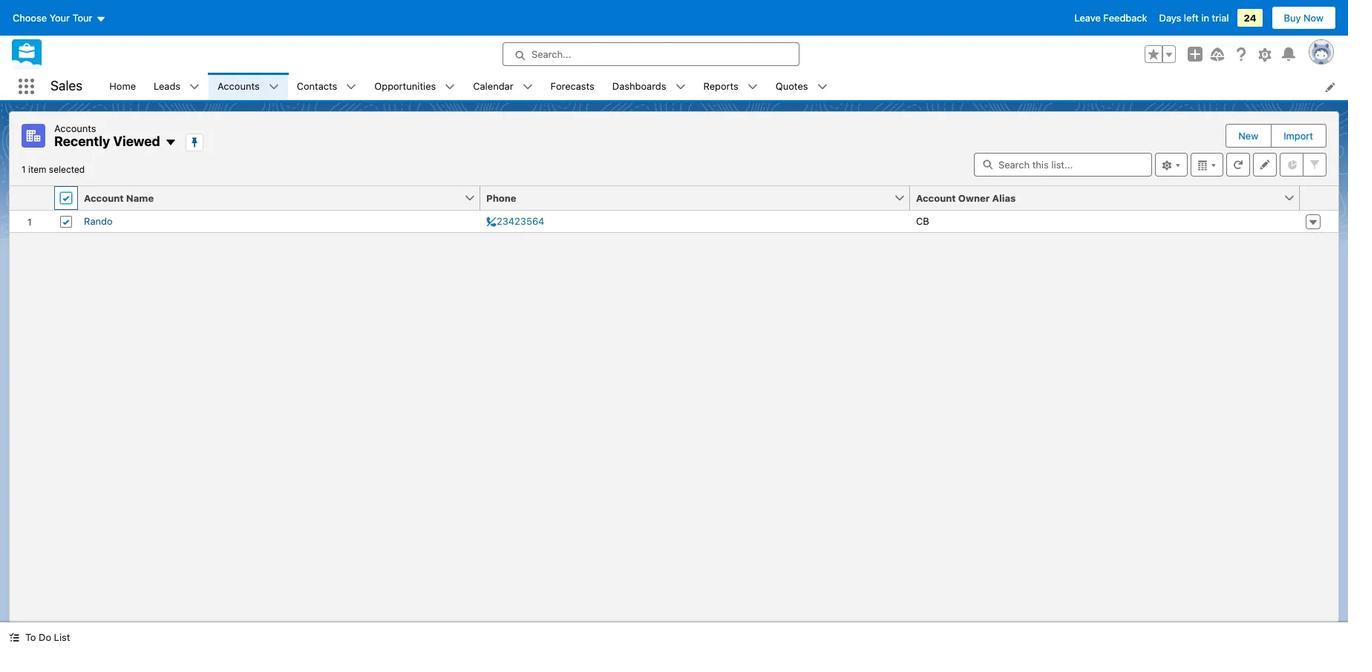 Task type: describe. For each thing, give the bounding box(es) containing it.
opportunities
[[375, 80, 436, 92]]

left
[[1184, 12, 1199, 24]]

contacts list item
[[288, 73, 366, 100]]

new
[[1239, 130, 1259, 142]]

leave
[[1075, 12, 1101, 24]]

choose
[[13, 12, 47, 24]]

accounts link
[[209, 73, 269, 100]]

calendar
[[473, 80, 514, 92]]

text default image for dashboards
[[675, 82, 686, 92]]

search... button
[[503, 42, 800, 66]]

quotes link
[[767, 73, 817, 100]]

cell inside recently viewed grid
[[54, 186, 78, 211]]

opportunities list item
[[366, 73, 464, 100]]

quotes
[[776, 80, 808, 92]]

account owner alias
[[916, 192, 1016, 204]]

text default image for leads
[[189, 82, 200, 92]]

quotes list item
[[767, 73, 837, 100]]

buy now
[[1284, 12, 1324, 24]]

text default image right viewed
[[165, 137, 177, 149]]

rando link
[[84, 214, 113, 229]]

account name
[[84, 192, 154, 204]]

reports list item
[[695, 73, 767, 100]]

forecasts link
[[542, 73, 604, 100]]

days left in trial
[[1160, 12, 1229, 24]]

tour
[[72, 12, 92, 24]]

search...
[[532, 48, 571, 60]]

recently viewed|accounts|list view element
[[9, 111, 1340, 623]]

sales
[[50, 78, 83, 94]]

1 vertical spatial accounts
[[54, 123, 96, 134]]

phone element
[[480, 186, 919, 211]]

leads link
[[145, 73, 189, 100]]

home link
[[100, 73, 145, 100]]

list
[[54, 632, 70, 644]]

dashboards list item
[[604, 73, 695, 100]]

account for account owner alias
[[916, 192, 956, 204]]

text default image for reports
[[748, 82, 758, 92]]

list containing home
[[100, 73, 1349, 100]]

to do list
[[25, 632, 70, 644]]

choose your tour
[[13, 12, 92, 24]]

accounts image
[[22, 124, 45, 148]]

buy
[[1284, 12, 1301, 24]]

text default image for calendar
[[523, 82, 533, 92]]

leave feedback
[[1075, 12, 1148, 24]]

opportunities link
[[366, 73, 445, 100]]



Task type: locate. For each thing, give the bounding box(es) containing it.
text default image inside "calendar" list item
[[523, 82, 533, 92]]

item
[[28, 164, 46, 175]]

new button
[[1227, 125, 1271, 147]]

1 horizontal spatial text default image
[[445, 82, 455, 92]]

contacts link
[[288, 73, 346, 100]]

viewed
[[113, 134, 160, 149]]

account up rando
[[84, 192, 124, 204]]

account for account name
[[84, 192, 124, 204]]

leave feedback link
[[1075, 12, 1148, 24]]

text default image inside leads list item
[[189, 82, 200, 92]]

0 vertical spatial accounts
[[218, 80, 260, 92]]

text default image for accounts
[[269, 82, 279, 92]]

import
[[1284, 130, 1314, 142]]

text default image inside to do list button
[[9, 633, 19, 643]]

1 item selected
[[22, 164, 85, 175]]

text default image left to
[[9, 633, 19, 643]]

account owner alias element
[[910, 186, 1309, 211]]

dashboards
[[613, 80, 667, 92]]

24
[[1244, 12, 1257, 24]]

in
[[1202, 12, 1210, 24]]

days
[[1160, 12, 1182, 24]]

buy now button
[[1272, 6, 1337, 30]]

leads list item
[[145, 73, 209, 100]]

action image
[[1300, 186, 1339, 210]]

1 account from the left
[[84, 192, 124, 204]]

phone
[[486, 192, 517, 204]]

3 text default image from the left
[[817, 82, 828, 92]]

calendar list item
[[464, 73, 542, 100]]

1
[[22, 164, 26, 175]]

feedback
[[1104, 12, 1148, 24]]

text default image left calendar link
[[445, 82, 455, 92]]

recently
[[54, 134, 110, 149]]

do
[[39, 632, 51, 644]]

recently viewed grid
[[10, 186, 1339, 233]]

reports link
[[695, 73, 748, 100]]

dashboards link
[[604, 73, 675, 100]]

trial
[[1212, 12, 1229, 24]]

account up cb
[[916, 192, 956, 204]]

rando
[[84, 215, 113, 227]]

account
[[84, 192, 124, 204], [916, 192, 956, 204]]

action element
[[1300, 186, 1339, 211]]

leads
[[154, 80, 181, 92]]

2 text default image from the left
[[445, 82, 455, 92]]

phone button
[[480, 186, 894, 210]]

none search field inside recently viewed|accounts|list view element
[[974, 153, 1153, 176]]

contacts
[[297, 80, 337, 92]]

import button
[[1272, 125, 1326, 147]]

text default image inside opportunities list item
[[445, 82, 455, 92]]

2 account from the left
[[916, 192, 956, 204]]

accounts up the selected
[[54, 123, 96, 134]]

cb
[[916, 215, 930, 227]]

accounts
[[218, 80, 260, 92], [54, 123, 96, 134]]

alias
[[993, 192, 1016, 204]]

0 horizontal spatial text default image
[[189, 82, 200, 92]]

text default image right leads
[[189, 82, 200, 92]]

Search Recently Viewed list view. search field
[[974, 153, 1153, 176]]

item number image
[[10, 186, 54, 210]]

text default image for opportunities
[[445, 82, 455, 92]]

recently viewed
[[54, 134, 160, 149]]

to do list button
[[0, 623, 79, 653]]

text default image inside dashboards "list item"
[[675, 82, 686, 92]]

name
[[126, 192, 154, 204]]

calendar link
[[464, 73, 523, 100]]

item number element
[[10, 186, 54, 211]]

0 horizontal spatial account
[[84, 192, 124, 204]]

None search field
[[974, 153, 1153, 176]]

accounts list item
[[209, 73, 288, 100]]

text default image right quotes
[[817, 82, 828, 92]]

text default image right calendar
[[523, 82, 533, 92]]

accounts inside list item
[[218, 80, 260, 92]]

text default image left reports link
[[675, 82, 686, 92]]

text default image right contacts
[[346, 82, 357, 92]]

recently viewed status
[[22, 164, 85, 175]]

text default image inside quotes list item
[[817, 82, 828, 92]]

text default image inside "accounts" list item
[[269, 82, 279, 92]]

now
[[1304, 12, 1324, 24]]

account owner alias button
[[910, 186, 1284, 210]]

selected
[[49, 164, 85, 175]]

text default image
[[189, 82, 200, 92], [445, 82, 455, 92], [817, 82, 828, 92]]

list
[[100, 73, 1349, 100]]

text default image for contacts
[[346, 82, 357, 92]]

account name button
[[78, 186, 464, 210]]

your
[[50, 12, 70, 24]]

to
[[25, 632, 36, 644]]

cell
[[54, 186, 78, 211]]

text default image for quotes
[[817, 82, 828, 92]]

owner
[[959, 192, 990, 204]]

accounts right leads list item
[[218, 80, 260, 92]]

text default image inside 'contacts' list item
[[346, 82, 357, 92]]

text default image right reports in the right of the page
[[748, 82, 758, 92]]

account name element
[[78, 186, 489, 211]]

text default image
[[269, 82, 279, 92], [346, 82, 357, 92], [523, 82, 533, 92], [675, 82, 686, 92], [748, 82, 758, 92], [165, 137, 177, 149], [9, 633, 19, 643]]

group
[[1145, 45, 1176, 63]]

1 horizontal spatial account
[[916, 192, 956, 204]]

text default image inside the reports list item
[[748, 82, 758, 92]]

choose your tour button
[[12, 6, 107, 30]]

0 horizontal spatial accounts
[[54, 123, 96, 134]]

2 horizontal spatial text default image
[[817, 82, 828, 92]]

1 horizontal spatial accounts
[[218, 80, 260, 92]]

reports
[[704, 80, 739, 92]]

1 text default image from the left
[[189, 82, 200, 92]]

text default image left contacts link
[[269, 82, 279, 92]]

home
[[109, 80, 136, 92]]

click to dial disabled image
[[486, 214, 545, 229]]

forecasts
[[551, 80, 595, 92]]



Task type: vqa. For each thing, say whether or not it's contained in the screenshot.
Opportunity associated with Owner
no



